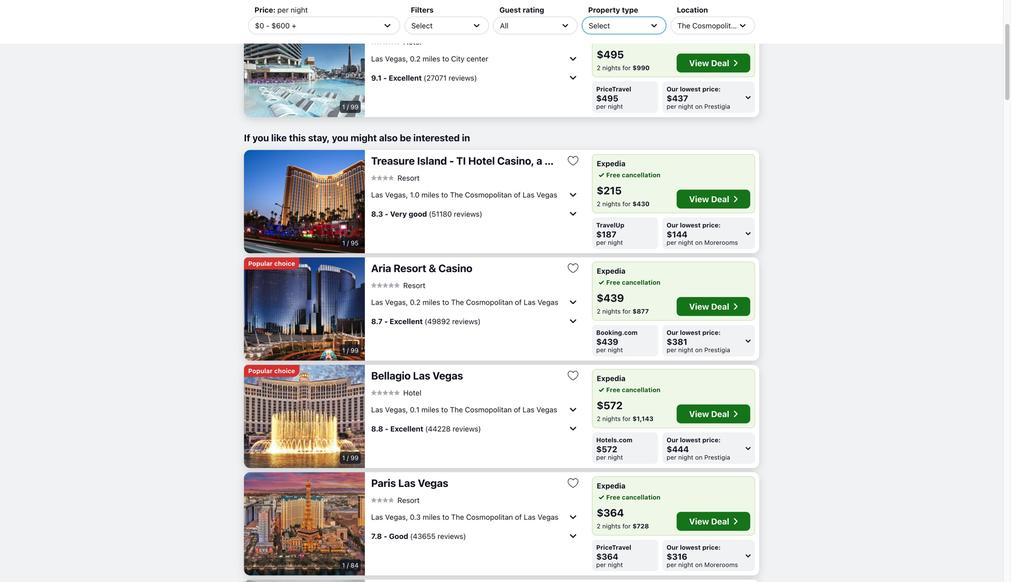 Task type: describe. For each thing, give the bounding box(es) containing it.
night inside our lowest price: $316 per night on morerooms
[[678, 562, 694, 569]]

nights for $572
[[602, 415, 621, 423]]

nights for $439
[[602, 308, 621, 315]]

property type
[[588, 6, 638, 14]]

$495 inside the pricetravel $495 per night
[[596, 93, 618, 103]]

night inside our lowest price: $437 per night on prestigia
[[678, 103, 694, 110]]

excellent for cosmopolitan
[[389, 73, 422, 82]]

all
[[500, 21, 509, 30]]

our lowest price: $316 per night on morerooms
[[667, 544, 738, 569]]

interested
[[413, 132, 460, 144]]

las vegas, 0.2 miles to the cosmopolitan of las vegas button
[[371, 294, 580, 311]]

city
[[451, 54, 465, 63]]

price: per night
[[255, 6, 308, 14]]

view deal for $495
[[689, 58, 729, 68]]

radisson
[[545, 155, 590, 167]]

our lowest price: $381 per night on prestigia
[[667, 329, 730, 354]]

price: for $495
[[703, 85, 721, 93]]

morerooms for $215
[[704, 239, 738, 246]]

0 vertical spatial $364
[[597, 507, 624, 519]]

treasure
[[371, 155, 415, 167]]

- for the cosmopolitan of las vegas
[[383, 73, 387, 82]]

2 you from the left
[[332, 132, 348, 144]]

on for $364
[[695, 562, 703, 569]]

84
[[351, 562, 359, 570]]

might
[[351, 132, 377, 144]]

filters
[[411, 6, 434, 14]]

0.2 for cosmopolitan
[[410, 54, 421, 63]]

free cancellation for $439
[[606, 279, 661, 286]]

/ for the cosmopolitan of las vegas
[[347, 103, 349, 111]]

2 hotel button from the top
[[371, 389, 421, 398]]

hotels.com
[[596, 437, 633, 444]]

payments
[[259, 1, 288, 8]]

resort for resort button for paris
[[398, 496, 420, 505]]

if you like this stay, you might also be interested in
[[244, 132, 470, 144]]

1 / 84
[[342, 562, 359, 570]]

vegas inside button
[[537, 191, 557, 199]]

bellagio
[[371, 370, 411, 382]]

2 nights for $990
[[597, 64, 650, 72]]

(27071
[[424, 73, 447, 82]]

free cancellation button for $439
[[597, 278, 661, 287]]

view deal for $572
[[689, 409, 729, 419]]

price: for $364
[[703, 544, 721, 552]]

how payments to us affect ranking
[[244, 1, 347, 8]]

$0
[[255, 21, 264, 30]]

$1,143
[[633, 415, 654, 423]]

$144
[[667, 230, 688, 240]]

the for paris las vegas
[[451, 513, 464, 522]]

99 for the cosmopolitan of las vegas
[[351, 103, 359, 111]]

1 for paris
[[342, 562, 345, 570]]

las vegas, 0.1 miles to the cosmopolitan of las vegas
[[371, 406, 557, 414]]

2 for $495
[[597, 64, 601, 72]]

the inside the cosmopolitan of las vegas button
[[371, 18, 390, 31]]

like
[[271, 132, 287, 144]]

of for $439
[[515, 298, 522, 307]]

how
[[244, 1, 257, 8]]

expedia for $572
[[597, 374, 626, 383]]

type
[[622, 6, 638, 14]]

our lowest price: $437 per night on prestigia
[[667, 85, 730, 110]]

good
[[409, 210, 427, 218]]

on for $439
[[695, 347, 703, 354]]

las vegas, 0.3 miles to the cosmopolitan of las vegas
[[371, 513, 559, 522]]

0 vertical spatial $439
[[597, 292, 624, 304]]

view deal button for $572
[[677, 405, 750, 424]]

also
[[379, 132, 398, 144]]

our for $215
[[667, 222, 678, 229]]

las vegas, 0.2 miles to city center
[[371, 54, 488, 63]]

paris las vegas
[[371, 477, 448, 490]]

paris
[[371, 477, 396, 490]]

good
[[389, 532, 408, 541]]

cancellation for $364
[[622, 494, 661, 501]]

our for $572
[[667, 437, 678, 444]]

resort button for treasure
[[371, 173, 420, 183]]

cosmopolitan down location
[[693, 21, 739, 30]]

&
[[429, 262, 436, 275]]

very
[[390, 210, 407, 218]]

2 resort button from the top
[[371, 281, 426, 290]]

treasure island - ti hotel casino, a radisson hotel, (las vegas, usa) image
[[244, 150, 365, 253]]

1 you from the left
[[253, 132, 269, 144]]

per inside our lowest price: $444 per night on prestigia
[[667, 454, 677, 461]]

free cancellation for $572
[[606, 387, 661, 394]]

select for filters
[[411, 21, 433, 30]]

the cosmopolitan of las vegas inside button
[[371, 18, 526, 31]]

0.1
[[410, 406, 420, 414]]

in
[[462, 132, 470, 144]]

free for $572
[[606, 387, 620, 394]]

location
[[677, 6, 708, 14]]

cosmopolitan for treasure island - ti hotel casino, a radisson hotel
[[465, 191, 512, 199]]

$437
[[667, 93, 688, 103]]

vegas, for paris
[[385, 513, 408, 522]]

stay,
[[308, 132, 330, 144]]

of for $572
[[514, 406, 521, 414]]

1 for the
[[342, 103, 345, 111]]

0 vertical spatial $572
[[597, 399, 623, 412]]

per inside the hotels.com $572 per night
[[596, 454, 606, 461]]

popular choice button for bellagio las vegas
[[244, 365, 299, 377]]

las vegas, 0.1 miles to the cosmopolitan of las vegas button
[[371, 402, 580, 418]]

price: for $439
[[703, 329, 721, 337]]

7.8 - good (43655 reviews)
[[371, 532, 466, 541]]

las vegas, 1.0 miles to the cosmopolitan of las vegas button
[[371, 186, 580, 203]]

treasure island - ti hotel casino, a radisson hotel
[[371, 155, 619, 167]]

view for $439
[[689, 302, 709, 312]]

per inside the pricetravel $495 per night
[[596, 103, 606, 110]]

night inside our lowest price: $444 per night on prestigia
[[678, 454, 694, 461]]

popular for aria resort & casino
[[248, 260, 273, 267]]

8.7 - excellent (49892 reviews)
[[371, 317, 481, 326]]

excellent for las
[[390, 425, 423, 433]]

$215
[[597, 184, 622, 197]]

8.8 - excellent (44228 reviews)
[[371, 425, 481, 433]]

resort for second resort button from the bottom of the page
[[403, 281, 426, 290]]

expedia for $215
[[597, 159, 626, 168]]

1 for bellagio
[[342, 455, 345, 462]]

las vegas, 0.3 miles to the cosmopolitan of las vegas button
[[371, 509, 580, 526]]

paris las vegas, (las vegas, usa) image
[[244, 473, 365, 576]]

hotel up $215 on the top right of page
[[592, 155, 619, 167]]

the for aria resort & casino
[[451, 298, 464, 307]]

the for bellagio las vegas
[[450, 406, 463, 414]]

$572 inside the hotels.com $572 per night
[[596, 445, 617, 455]]

deal for $495
[[711, 58, 729, 68]]

view deal button for $439
[[677, 297, 750, 316]]

aria
[[371, 262, 391, 275]]

2 nights for $430
[[597, 200, 650, 208]]

center
[[467, 54, 488, 63]]

pricetravel $364 per night
[[596, 544, 631, 569]]

for for $439
[[623, 308, 631, 315]]

choice for bellagio las vegas
[[274, 368, 295, 375]]

free inside expedia free cancellation
[[606, 35, 620, 43]]

night inside pricetravel $364 per night
[[608, 562, 623, 569]]

(44228
[[425, 425, 451, 433]]

to for aria resort & casino
[[442, 298, 449, 307]]

view deal for $215
[[689, 194, 729, 204]]

lowest for $364
[[680, 544, 701, 552]]

miles for las
[[423, 54, 440, 63]]

$381
[[667, 337, 688, 347]]

8.3 - very good (51180 reviews)
[[371, 210, 482, 218]]

casino
[[439, 262, 473, 275]]

deal for $572
[[711, 409, 729, 419]]

/ for aria resort & casino
[[347, 347, 349, 354]]

the for treasure island - ti hotel casino, a radisson hotel
[[450, 191, 463, 199]]

on for $215
[[695, 239, 703, 246]]

las vegas, 1.0 miles to the cosmopolitan of las vegas
[[371, 191, 557, 199]]

$877
[[633, 308, 649, 315]]

1 for aria
[[342, 347, 345, 354]]

ranking
[[325, 1, 347, 8]]

price:
[[255, 6, 276, 14]]

view deal for $364
[[689, 517, 729, 527]]

hotel up 0.1
[[403, 389, 421, 397]]

travelup
[[596, 222, 625, 229]]

$990
[[633, 64, 650, 72]]

free for $215
[[606, 171, 620, 179]]

free cancellation for $364
[[606, 494, 661, 501]]

free for $364
[[606, 494, 620, 501]]

2 nights for $1,143
[[597, 415, 654, 423]]

- right the $0
[[266, 21, 270, 30]]

lowest for $439
[[680, 329, 701, 337]]

our lowest price: $144 per night on morerooms
[[667, 222, 738, 246]]

bellagio las vegas
[[371, 370, 463, 382]]

if
[[244, 132, 250, 144]]

select for property type
[[589, 21, 610, 30]]

9.1 - excellent (27071 reviews)
[[371, 73, 477, 82]]

how payments to us affect ranking button
[[244, 1, 361, 12]]

$430
[[633, 200, 650, 208]]

hotel right ti
[[468, 155, 495, 167]]

to for the cosmopolitan of las vegas
[[442, 54, 449, 63]]

resort button for paris
[[371, 496, 420, 505]]

ti
[[456, 155, 466, 167]]

2 nights for $877
[[597, 308, 649, 315]]



Task type: locate. For each thing, give the bounding box(es) containing it.
3 free cancellation from the top
[[606, 387, 661, 394]]

view deal button up our lowest price: $381 per night on prestigia
[[677, 297, 750, 316]]

7.8
[[371, 532, 382, 541]]

4 nights from the top
[[602, 415, 621, 423]]

price: inside our lowest price: $316 per night on morerooms
[[703, 544, 721, 552]]

price: inside our lowest price: $381 per night on prestigia
[[703, 329, 721, 337]]

3 for from the top
[[623, 308, 631, 315]]

reviews) for bellagio las vegas
[[453, 425, 481, 433]]

nights for $495
[[602, 64, 621, 72]]

on inside our lowest price: $144 per night on morerooms
[[695, 239, 703, 246]]

4 free cancellation from the top
[[606, 494, 661, 501]]

deal
[[711, 58, 729, 68], [711, 194, 729, 204], [711, 302, 729, 312], [711, 409, 729, 419], [711, 517, 729, 527]]

2 popular from the top
[[248, 368, 273, 375]]

0 vertical spatial prestigia
[[704, 103, 730, 110]]

for left $728
[[623, 523, 631, 530]]

5 2 from the top
[[597, 523, 601, 530]]

2 up booking.com
[[597, 308, 601, 315]]

lowest inside our lowest price: $316 per night on morerooms
[[680, 544, 701, 552]]

1 vertical spatial hotel button
[[371, 389, 421, 398]]

vegas, inside las vegas, 0.2 miles to the cosmopolitan of las vegas button
[[385, 298, 408, 307]]

1 horizontal spatial the cosmopolitan of las vegas
[[678, 21, 785, 30]]

1 vertical spatial 99
[[351, 347, 359, 354]]

miles inside button
[[422, 191, 439, 199]]

our up $316 on the bottom of page
[[667, 544, 678, 552]]

vegas, inside las vegas, 0.3 miles to the cosmopolitan of las vegas button
[[385, 513, 408, 522]]

2 vertical spatial 99
[[351, 455, 359, 462]]

$439 up 2 nights for $877 on the bottom of page
[[597, 292, 624, 304]]

our up $437
[[667, 85, 678, 93]]

on inside our lowest price: $437 per night on prestigia
[[695, 103, 703, 110]]

night inside our lowest price: $381 per night on prestigia
[[678, 347, 694, 354]]

3 1 / 99 from the top
[[342, 455, 359, 462]]

3 deal from the top
[[711, 302, 729, 312]]

(51180
[[429, 210, 452, 218]]

per
[[277, 6, 289, 14], [596, 103, 606, 110], [667, 103, 677, 110], [596, 239, 606, 246], [667, 239, 677, 246], [596, 347, 606, 354], [667, 347, 677, 354], [596, 454, 606, 461], [667, 454, 677, 461], [596, 562, 606, 569], [667, 562, 677, 569]]

price: for $215
[[703, 222, 721, 229]]

2 pricetravel from the top
[[596, 544, 631, 552]]

view up our lowest price: $381 per night on prestigia
[[689, 302, 709, 312]]

1 on from the top
[[695, 103, 703, 110]]

popular choice button
[[244, 258, 299, 270], [244, 365, 299, 377]]

prestigia for $495
[[704, 103, 730, 110]]

lowest up $316 on the bottom of page
[[680, 544, 701, 552]]

popular choice for aria resort & casino
[[248, 260, 295, 267]]

free cancellation
[[606, 171, 661, 179], [606, 279, 661, 286], [606, 387, 661, 394], [606, 494, 661, 501]]

nights up booking.com
[[602, 308, 621, 315]]

night inside the pricetravel $495 per night
[[608, 103, 623, 110]]

2 free from the top
[[606, 171, 620, 179]]

- right 8.3 at the top left of the page
[[385, 210, 388, 218]]

0 vertical spatial popular choice button
[[244, 258, 299, 270]]

price: inside our lowest price: $437 per night on prestigia
[[703, 85, 721, 93]]

$364 inside pricetravel $364 per night
[[596, 552, 618, 562]]

1 expedia from the top
[[597, 23, 626, 32]]

per inside pricetravel $364 per night
[[596, 562, 606, 569]]

$495 down 2 nights for $990 at the top right of the page
[[596, 93, 618, 103]]

vegas
[[496, 18, 526, 31], [764, 21, 785, 30], [537, 191, 557, 199], [538, 298, 558, 307], [433, 370, 463, 382], [537, 406, 557, 414], [418, 477, 448, 490], [538, 513, 559, 522]]

the inside las vegas, 1.0 miles to the cosmopolitan of las vegas button
[[450, 191, 463, 199]]

miles right 1.0
[[422, 191, 439, 199]]

1 vertical spatial resort button
[[371, 281, 426, 290]]

the
[[371, 18, 390, 31], [678, 21, 691, 30], [450, 191, 463, 199], [451, 298, 464, 307], [450, 406, 463, 414], [451, 513, 464, 522]]

3 free cancellation button from the top
[[597, 278, 661, 287]]

1 1 from the top
[[342, 103, 345, 111]]

$439
[[597, 292, 624, 304], [596, 337, 618, 347]]

lowest up the $381
[[680, 329, 701, 337]]

our inside our lowest price: $437 per night on prestigia
[[667, 85, 678, 93]]

2 99 from the top
[[351, 347, 359, 354]]

2 expedia from the top
[[597, 159, 626, 168]]

1 nights from the top
[[602, 64, 621, 72]]

miles up (27071
[[423, 54, 440, 63]]

5 vegas, from the top
[[385, 513, 408, 522]]

the inside las vegas, 0.3 miles to the cosmopolitan of las vegas button
[[451, 513, 464, 522]]

you right stay,
[[332, 132, 348, 144]]

view deal button for $495
[[677, 54, 750, 73]]

expedia up $215 on the top right of page
[[597, 159, 626, 168]]

5 free from the top
[[606, 494, 620, 501]]

4 free cancellation button from the top
[[597, 385, 661, 395]]

expedia for $439
[[597, 267, 626, 276]]

for left the $990
[[623, 64, 631, 72]]

miles for ti
[[422, 191, 439, 199]]

0 vertical spatial resort button
[[371, 173, 420, 183]]

morerooms right $316 on the bottom of page
[[704, 562, 738, 569]]

1 resort button from the top
[[371, 173, 420, 183]]

resort inside button
[[394, 262, 426, 275]]

expedia free cancellation
[[597, 23, 661, 43]]

- left ti
[[449, 155, 454, 167]]

1 vertical spatial $572
[[596, 445, 617, 455]]

2 vertical spatial resort button
[[371, 496, 420, 505]]

/ for paris las vegas
[[347, 562, 349, 570]]

1 vertical spatial $495
[[596, 93, 618, 103]]

per inside travelup $187 per night
[[596, 239, 606, 246]]

0 vertical spatial pricetravel
[[596, 85, 631, 93]]

our inside our lowest price: $381 per night on prestigia
[[667, 329, 678, 337]]

view up our lowest price: $437 per night on prestigia
[[689, 58, 709, 68]]

4 2 from the top
[[597, 415, 601, 423]]

for
[[623, 64, 631, 72], [623, 200, 631, 208], [623, 308, 631, 315], [623, 415, 631, 423], [623, 523, 631, 530]]

on for $572
[[695, 454, 703, 461]]

3 on from the top
[[695, 347, 703, 354]]

our
[[667, 85, 678, 93], [667, 222, 678, 229], [667, 329, 678, 337], [667, 437, 678, 444], [667, 544, 678, 552]]

0 horizontal spatial you
[[253, 132, 269, 144]]

free up 2 nights for $877 on the bottom of page
[[606, 279, 620, 286]]

popular choice
[[248, 260, 295, 267], [248, 368, 295, 375]]

choice for aria resort & casino
[[274, 260, 295, 267]]

2 prestigia from the top
[[704, 347, 730, 354]]

deal up our lowest price: $316 per night on morerooms
[[711, 517, 729, 527]]

1 / 99 for the cosmopolitan of las vegas
[[342, 103, 359, 111]]

3 view deal button from the top
[[677, 297, 750, 316]]

5 / from the top
[[347, 562, 349, 570]]

$0 - $600 +
[[255, 21, 296, 30]]

cosmopolitan down aria resort & casino button
[[466, 298, 513, 307]]

on right the $381
[[695, 347, 703, 354]]

nights
[[602, 64, 621, 72], [602, 200, 621, 208], [602, 308, 621, 315], [602, 415, 621, 423], [602, 523, 621, 530]]

expedia down $187
[[597, 267, 626, 276]]

1 vertical spatial prestigia
[[704, 347, 730, 354]]

2 vegas, from the top
[[385, 191, 408, 199]]

miles right 0.1
[[422, 406, 439, 414]]

/ for treasure island - ti hotel casino, a radisson hotel
[[347, 240, 349, 247]]

the cosmopolitan of las vegas down location
[[678, 21, 785, 30]]

vegas, up 9.1 - excellent (27071 reviews)
[[385, 54, 408, 63]]

lowest
[[680, 85, 701, 93], [680, 222, 701, 229], [680, 329, 701, 337], [680, 437, 701, 444], [680, 544, 701, 552]]

booking.com
[[596, 329, 638, 337]]

pricetravel down 2 nights for $728
[[596, 544, 631, 552]]

4 for from the top
[[623, 415, 631, 423]]

4 1 from the top
[[342, 455, 345, 462]]

pricetravel for $364
[[596, 544, 631, 552]]

$444
[[667, 445, 689, 455]]

to right 0.3
[[442, 513, 449, 522]]

$439 inside booking.com $439 per night
[[596, 337, 618, 347]]

4 view deal button from the top
[[677, 405, 750, 424]]

paris las vegas button
[[371, 477, 559, 490]]

nights down $215 on the top right of page
[[602, 200, 621, 208]]

per inside booking.com $439 per night
[[596, 347, 606, 354]]

2 nights for $728
[[597, 523, 649, 530]]

cancellation for $572
[[622, 387, 661, 394]]

1 1 / 99 from the top
[[342, 103, 359, 111]]

our up the $381
[[667, 329, 678, 337]]

our inside our lowest price: $144 per night on morerooms
[[667, 222, 678, 229]]

- inside button
[[449, 155, 454, 167]]

for for $215
[[623, 200, 631, 208]]

lowest up $444 on the bottom of the page
[[680, 437, 701, 444]]

95
[[351, 240, 359, 247]]

reviews) for the cosmopolitan of las vegas
[[449, 73, 477, 82]]

of
[[464, 18, 474, 31], [741, 21, 748, 30], [514, 191, 521, 199], [515, 298, 522, 307], [514, 406, 521, 414], [515, 513, 522, 522]]

3 lowest from the top
[[680, 329, 701, 337]]

1 vertical spatial popular choice button
[[244, 365, 299, 377]]

prestigia for $439
[[704, 347, 730, 354]]

free cancellation up $215 on the top right of page
[[606, 171, 661, 179]]

0 vertical spatial choice
[[274, 260, 295, 267]]

the inside las vegas, 0.2 miles to the cosmopolitan of las vegas button
[[451, 298, 464, 307]]

prestigia inside our lowest price: $381 per night on prestigia
[[704, 347, 730, 354]]

deal up our lowest price: $144 per night on morerooms in the top of the page
[[711, 194, 729, 204]]

2 view from the top
[[689, 194, 709, 204]]

3 vegas, from the top
[[385, 298, 408, 307]]

lowest inside our lowest price: $444 per night on prestigia
[[680, 437, 701, 444]]

0 vertical spatial popular choice
[[248, 260, 295, 267]]

lowest up $144
[[680, 222, 701, 229]]

resort button down paris
[[371, 496, 420, 505]]

for for $495
[[623, 64, 631, 72]]

reviews) for paris las vegas
[[438, 532, 466, 541]]

cancellation up $877
[[622, 279, 661, 286]]

1 0.2 from the top
[[410, 54, 421, 63]]

3 prestigia from the top
[[704, 454, 730, 461]]

vegas, left 1.0
[[385, 191, 408, 199]]

1 vertical spatial excellent
[[390, 317, 423, 326]]

5 cancellation from the top
[[622, 494, 661, 501]]

/ for bellagio las vegas
[[347, 455, 349, 462]]

1 price: from the top
[[703, 85, 721, 93]]

free up $215 on the top right of page
[[606, 171, 620, 179]]

8.3
[[371, 210, 383, 218]]

lowest up $437
[[680, 85, 701, 93]]

to for paris las vegas
[[442, 513, 449, 522]]

1 pricetravel from the top
[[596, 85, 631, 93]]

morerooms
[[704, 239, 738, 246], [704, 562, 738, 569]]

$187
[[596, 230, 617, 240]]

5 our from the top
[[667, 544, 678, 552]]

pricetravel down 2 nights for $990 at the top right of the page
[[596, 85, 631, 93]]

0.3
[[410, 513, 421, 522]]

casino,
[[497, 155, 534, 167]]

lowest inside our lowest price: $437 per night on prestigia
[[680, 85, 701, 93]]

resort button
[[371, 173, 420, 183], [371, 281, 426, 290], [371, 496, 420, 505]]

5 on from the top
[[695, 562, 703, 569]]

1 vertical spatial popular choice
[[248, 368, 295, 375]]

4 / from the top
[[347, 455, 349, 462]]

$728
[[633, 523, 649, 530]]

on right $437
[[695, 103, 703, 110]]

1 choice from the top
[[274, 260, 295, 267]]

to up "(51180"
[[441, 191, 448, 199]]

to for treasure island - ti hotel casino, a radisson hotel
[[441, 191, 448, 199]]

view deal up our lowest price: $144 per night on morerooms in the top of the page
[[689, 194, 729, 204]]

our lowest price: $444 per night on prestigia
[[667, 437, 730, 461]]

99 for bellagio las vegas
[[351, 455, 359, 462]]

9.1
[[371, 73, 382, 82]]

2 vertical spatial prestigia
[[704, 454, 730, 461]]

2 view deal button from the top
[[677, 190, 750, 209]]

lowest inside our lowest price: $144 per night on morerooms
[[680, 222, 701, 229]]

2 free cancellation button from the top
[[597, 170, 661, 180]]

price: inside our lowest price: $444 per night on prestigia
[[703, 437, 721, 444]]

night
[[291, 6, 308, 14], [608, 103, 623, 110], [678, 103, 694, 110], [608, 239, 623, 246], [678, 239, 694, 246], [608, 347, 623, 354], [678, 347, 694, 354], [608, 454, 623, 461], [678, 454, 694, 461], [608, 562, 623, 569], [678, 562, 694, 569]]

1 / from the top
[[347, 103, 349, 111]]

prestigia right $437
[[704, 103, 730, 110]]

free cancellation for $215
[[606, 171, 661, 179]]

1 vertical spatial $439
[[596, 337, 618, 347]]

cancellation up the $990
[[622, 35, 661, 43]]

3 expedia from the top
[[597, 267, 626, 276]]

0 vertical spatial excellent
[[389, 73, 422, 82]]

free cancellation button
[[597, 34, 661, 44], [597, 170, 661, 180], [597, 278, 661, 287], [597, 385, 661, 395], [597, 493, 661, 502]]

1 / 99 for aria resort & casino
[[342, 347, 359, 354]]

guest
[[500, 6, 521, 14]]

reviews)
[[449, 73, 477, 82], [454, 210, 482, 218], [452, 317, 481, 326], [453, 425, 481, 433], [438, 532, 466, 541]]

on right $144
[[695, 239, 703, 246]]

expedia inside expedia free cancellation
[[597, 23, 626, 32]]

vegas, inside las vegas, 0.1 miles to the cosmopolitan of las vegas button
[[385, 406, 408, 414]]

vegas, for bellagio
[[385, 406, 408, 414]]

reviews) down las vegas, 1.0 miles to the cosmopolitan of las vegas
[[454, 210, 482, 218]]

morerooms inside our lowest price: $316 per night on morerooms
[[704, 562, 738, 569]]

5 expedia from the top
[[597, 482, 626, 491]]

4 on from the top
[[695, 454, 703, 461]]

view deal button up our lowest price: $316 per night on morerooms
[[677, 512, 750, 531]]

the palazzo at the venetian resort, (las vegas, usa) image
[[244, 580, 365, 583]]

reviews) down las vegas, 0.1 miles to the cosmopolitan of las vegas
[[453, 425, 481, 433]]

view up our lowest price: $316 per night on morerooms
[[689, 517, 709, 527]]

on inside our lowest price: $444 per night on prestigia
[[695, 454, 703, 461]]

on inside our lowest price: $381 per night on prestigia
[[695, 347, 703, 354]]

free up 2 nights for $728
[[606, 494, 620, 501]]

guest rating
[[500, 6, 544, 14]]

island
[[417, 155, 447, 167]]

to left us
[[290, 1, 296, 8]]

free cancellation button for $215
[[597, 170, 661, 180]]

prestigia inside our lowest price: $444 per night on prestigia
[[704, 454, 730, 461]]

price: for $572
[[703, 437, 721, 444]]

5 1 from the top
[[342, 562, 345, 570]]

(43655
[[410, 532, 436, 541]]

5 nights from the top
[[602, 523, 621, 530]]

1 view deal button from the top
[[677, 54, 750, 73]]

cosmopolitan inside button
[[465, 191, 512, 199]]

$439 down booking.com
[[596, 337, 618, 347]]

on right $444 on the bottom of the page
[[695, 454, 703, 461]]

for left $1,143 on the bottom
[[623, 415, 631, 423]]

to up (49892
[[442, 298, 449, 307]]

morerooms right $144
[[704, 239, 738, 246]]

2 vertical spatial excellent
[[390, 425, 423, 433]]

3 free from the top
[[606, 279, 620, 286]]

us
[[297, 1, 304, 8]]

2 down $215 on the top right of page
[[597, 200, 601, 208]]

the inside las vegas, 0.1 miles to the cosmopolitan of las vegas button
[[450, 406, 463, 414]]

for left $430
[[623, 200, 631, 208]]

1 vertical spatial $364
[[596, 552, 618, 562]]

2 2 from the top
[[597, 200, 601, 208]]

vegas,
[[385, 54, 408, 63], [385, 191, 408, 199], [385, 298, 408, 307], [385, 406, 408, 414], [385, 513, 408, 522]]

5 lowest from the top
[[680, 544, 701, 552]]

vegas, for aria
[[385, 298, 408, 307]]

resort up 1.0
[[398, 174, 420, 182]]

popular
[[248, 260, 273, 267], [248, 368, 273, 375]]

vegas, left 0.3
[[385, 513, 408, 522]]

3 1 from the top
[[342, 347, 345, 354]]

free cancellation button down type
[[597, 34, 661, 44]]

choice
[[274, 260, 295, 267], [274, 368, 295, 375]]

vegas, inside las vegas, 1.0 miles to the cosmopolitan of las vegas button
[[385, 191, 408, 199]]

vegas, for treasure
[[385, 191, 408, 199]]

vegas, for the
[[385, 54, 408, 63]]

hotel up las vegas, 0.2 miles to city center
[[403, 37, 421, 46]]

0 vertical spatial hotel button
[[371, 37, 421, 46]]

cosmopolitan down bellagio las vegas button
[[465, 406, 512, 414]]

our for $495
[[667, 85, 678, 93]]

1 vertical spatial 1 / 99
[[342, 347, 359, 354]]

night inside travelup $187 per night
[[608, 239, 623, 246]]

miles right 0.3
[[423, 513, 440, 522]]

1 cancellation from the top
[[622, 35, 661, 43]]

deal for $215
[[711, 194, 729, 204]]

5 view from the top
[[689, 517, 709, 527]]

lowest inside our lowest price: $381 per night on prestigia
[[680, 329, 701, 337]]

to
[[290, 1, 296, 8], [442, 54, 449, 63], [441, 191, 448, 199], [442, 298, 449, 307], [441, 406, 448, 414], [442, 513, 449, 522]]

4 view deal from the top
[[689, 409, 729, 419]]

prestigia inside our lowest price: $437 per night on prestigia
[[704, 103, 730, 110]]

1 vertical spatial pricetravel
[[596, 544, 631, 552]]

0 horizontal spatial select
[[411, 21, 433, 30]]

2 for $215
[[597, 200, 601, 208]]

prestigia right the $381
[[704, 347, 730, 354]]

pricetravel $495 per night
[[596, 85, 631, 110]]

cancellation inside expedia free cancellation
[[622, 35, 661, 43]]

2 price: from the top
[[703, 222, 721, 229]]

reviews) down the "city"
[[449, 73, 477, 82]]

1 vertical spatial morerooms
[[704, 562, 738, 569]]

2 free cancellation from the top
[[606, 279, 661, 286]]

1 vegas, from the top
[[385, 54, 408, 63]]

1 2 from the top
[[597, 64, 601, 72]]

8.8
[[371, 425, 383, 433]]

2 / from the top
[[347, 240, 349, 247]]

1 vertical spatial choice
[[274, 368, 295, 375]]

per inside our lowest price: $381 per night on prestigia
[[667, 347, 677, 354]]

3 view from the top
[[689, 302, 709, 312]]

+
[[292, 21, 296, 30]]

for for $364
[[623, 523, 631, 530]]

cancellation for $215
[[622, 171, 661, 179]]

2 1 from the top
[[342, 240, 345, 247]]

nights for $215
[[602, 200, 621, 208]]

2 choice from the top
[[274, 368, 295, 375]]

view deal up our lowest price: $437 per night on prestigia
[[689, 58, 729, 68]]

bellagio las vegas button
[[371, 369, 559, 383]]

treasure island - ti hotel casino, a radisson hotel button
[[371, 154, 619, 167]]

1 deal from the top
[[711, 58, 729, 68]]

las
[[476, 18, 493, 31], [750, 21, 762, 30], [371, 54, 383, 63], [371, 191, 383, 199], [523, 191, 535, 199], [371, 298, 383, 307], [524, 298, 536, 307], [413, 370, 430, 382], [371, 406, 383, 414], [523, 406, 535, 414], [398, 477, 416, 490], [371, 513, 383, 522], [524, 513, 536, 522]]

nights left $728
[[602, 523, 621, 530]]

1 for from the top
[[623, 64, 631, 72]]

$364 up 2 nights for $728
[[597, 507, 624, 519]]

99 for aria resort & casino
[[351, 347, 359, 354]]

1 hotel button from the top
[[371, 37, 421, 46]]

our inside our lowest price: $316 per night on morerooms
[[667, 544, 678, 552]]

you
[[253, 132, 269, 144], [332, 132, 348, 144]]

- for aria resort & casino
[[384, 317, 388, 326]]

miles up 8.7 - excellent (49892 reviews)
[[423, 298, 440, 307]]

las vegas, 0.2 miles to the cosmopolitan of las vegas
[[371, 298, 558, 307]]

of for $364
[[515, 513, 522, 522]]

cosmopolitan for paris las vegas
[[466, 513, 513, 522]]

4 price: from the top
[[703, 437, 721, 444]]

4 expedia from the top
[[597, 374, 626, 383]]

view deal button for $215
[[677, 190, 750, 209]]

vegas, inside las vegas, 0.2 miles to city center button
[[385, 54, 408, 63]]

nights for $364
[[602, 523, 621, 530]]

- right the 8.7
[[384, 317, 388, 326]]

hotel button
[[371, 37, 421, 46], [371, 389, 421, 398]]

5 view deal button from the top
[[677, 512, 750, 531]]

0 vertical spatial morerooms
[[704, 239, 738, 246]]

aria resort & casino, (las vegas, usa) image
[[244, 258, 365, 361]]

$364 down 2 nights for $728
[[596, 552, 618, 562]]

$316
[[667, 552, 687, 562]]

0.2
[[410, 54, 421, 63], [410, 298, 421, 307]]

our inside our lowest price: $444 per night on prestigia
[[667, 437, 678, 444]]

1 vertical spatial 0.2
[[410, 298, 421, 307]]

the cosmopolitan of las vegas down "filters" on the left top of page
[[371, 18, 526, 31]]

0 vertical spatial $495
[[597, 48, 624, 60]]

price: inside our lowest price: $144 per night on morerooms
[[703, 222, 721, 229]]

0 vertical spatial 99
[[351, 103, 359, 111]]

view deal button
[[677, 54, 750, 73], [677, 190, 750, 209], [677, 297, 750, 316], [677, 405, 750, 424], [677, 512, 750, 531]]

1 free cancellation from the top
[[606, 171, 661, 179]]

8.7
[[371, 317, 383, 326]]

2 view deal from the top
[[689, 194, 729, 204]]

1 prestigia from the top
[[704, 103, 730, 110]]

free cancellation button up 2 nights for $1,143
[[597, 385, 661, 395]]

hotels.com $572 per night
[[596, 437, 633, 461]]

aria resort & casino button
[[371, 262, 559, 275]]

prestigia
[[704, 103, 730, 110], [704, 347, 730, 354], [704, 454, 730, 461]]

2 popular choice from the top
[[248, 368, 295, 375]]

2 morerooms from the top
[[704, 562, 738, 569]]

free cancellation button for $364
[[597, 493, 661, 502]]

0.2 for resort
[[410, 298, 421, 307]]

excellent right the 8.7
[[390, 317, 423, 326]]

3 99 from the top
[[351, 455, 359, 462]]

on
[[695, 103, 703, 110], [695, 239, 703, 246], [695, 347, 703, 354], [695, 454, 703, 461], [695, 562, 703, 569]]

1 99 from the top
[[351, 103, 359, 111]]

morerooms for $364
[[704, 562, 738, 569]]

$572 down hotels.com
[[596, 445, 617, 455]]

1 for treasure
[[342, 240, 345, 247]]

view deal for $439
[[689, 302, 729, 312]]

excellent right 9.1
[[389, 73, 422, 82]]

1 popular from the top
[[248, 260, 273, 267]]

resort left & at the top
[[394, 262, 426, 275]]

resort button down 'aria'
[[371, 281, 426, 290]]

1 / 95
[[342, 240, 359, 247]]

be
[[400, 132, 411, 144]]

4 free from the top
[[606, 387, 620, 394]]

resort for treasure resort button
[[398, 174, 420, 182]]

free for $439
[[606, 279, 620, 286]]

deal for $439
[[711, 302, 729, 312]]

0 horizontal spatial the cosmopolitan of las vegas
[[371, 18, 526, 31]]

deal up our lowest price: $444 per night on prestigia
[[711, 409, 729, 419]]

excellent for resort
[[390, 317, 423, 326]]

of inside button
[[514, 191, 521, 199]]

expedia for $364
[[597, 482, 626, 491]]

2 0.2 from the top
[[410, 298, 421, 307]]

this
[[289, 132, 306, 144]]

vegas, left 0.1
[[385, 406, 408, 414]]

- for bellagio las vegas
[[385, 425, 389, 433]]

1 view from the top
[[689, 58, 709, 68]]

1 horizontal spatial select
[[589, 21, 610, 30]]

2 select from the left
[[589, 21, 610, 30]]

1 vertical spatial popular
[[248, 368, 273, 375]]

night inside booking.com $439 per night
[[608, 347, 623, 354]]

1 popular choice from the top
[[248, 260, 295, 267]]

1 horizontal spatial you
[[332, 132, 348, 144]]

2 for from the top
[[623, 200, 631, 208]]

cancellation up $1,143 on the bottom
[[622, 387, 661, 394]]

5 for from the top
[[623, 523, 631, 530]]

the cosmopolitan of las vegas, (las vegas, usa) image
[[244, 14, 365, 117]]

a
[[537, 155, 542, 167]]

0 vertical spatial 1 / 99
[[342, 103, 359, 111]]

for left $877
[[623, 308, 631, 315]]

popular choice button for aria resort & casino
[[244, 258, 299, 270]]

per inside our lowest price: $437 per night on prestigia
[[667, 103, 677, 110]]

bellagio las vegas, (las vegas, usa) image
[[244, 365, 365, 469]]

$572
[[597, 399, 623, 412], [596, 445, 617, 455]]

1 morerooms from the top
[[704, 239, 738, 246]]

- right 9.1
[[383, 73, 387, 82]]

view for $364
[[689, 517, 709, 527]]

expedia down the hotels.com $572 per night
[[597, 482, 626, 491]]

0 vertical spatial 0.2
[[410, 54, 421, 63]]

hotel button down bellagio at the bottom of the page
[[371, 389, 421, 398]]

view deal
[[689, 58, 729, 68], [689, 194, 729, 204], [689, 302, 729, 312], [689, 409, 729, 419], [689, 517, 729, 527]]

on inside our lowest price: $316 per night on morerooms
[[695, 562, 703, 569]]

cancellation up $728
[[622, 494, 661, 501]]

2 for $364
[[597, 523, 601, 530]]

lowest for $572
[[680, 437, 701, 444]]

5 free cancellation button from the top
[[597, 493, 661, 502]]

0 vertical spatial popular
[[248, 260, 273, 267]]

miles for casino
[[423, 298, 440, 307]]

night inside our lowest price: $144 per night on morerooms
[[678, 239, 694, 246]]

vegas, up 8.7 - excellent (49892 reviews)
[[385, 298, 408, 307]]

$495
[[597, 48, 624, 60], [596, 93, 618, 103]]

cosmopolitan for bellagio las vegas
[[465, 406, 512, 414]]

lowest for $495
[[680, 85, 701, 93]]

popular for bellagio las vegas
[[248, 368, 273, 375]]

2 vertical spatial 1 / 99
[[342, 455, 359, 462]]

1 select from the left
[[411, 21, 433, 30]]

free cancellation up $877
[[606, 279, 661, 286]]

per inside our lowest price: $144 per night on morerooms
[[667, 239, 677, 246]]

affect
[[306, 1, 324, 8]]

1 free cancellation button from the top
[[597, 34, 661, 44]]

night inside the hotels.com $572 per night
[[608, 454, 623, 461]]

3 / from the top
[[347, 347, 349, 354]]

-
[[266, 21, 270, 30], [383, 73, 387, 82], [449, 155, 454, 167], [385, 210, 388, 218], [384, 317, 388, 326], [385, 425, 389, 433], [384, 532, 387, 541]]

per inside our lowest price: $316 per night on morerooms
[[667, 562, 677, 569]]

2 1 / 99 from the top
[[342, 347, 359, 354]]

morerooms inside our lowest price: $144 per night on morerooms
[[704, 239, 738, 246]]

free cancellation button up 2 nights for $728
[[597, 493, 661, 502]]

to inside button
[[441, 191, 448, 199]]

view for $215
[[689, 194, 709, 204]]

4 lowest from the top
[[680, 437, 701, 444]]

2 lowest from the top
[[680, 222, 701, 229]]

3 2 from the top
[[597, 308, 601, 315]]

view deal up our lowest price: $316 per night on morerooms
[[689, 517, 729, 527]]

deal for $364
[[711, 517, 729, 527]]

3 view deal from the top
[[689, 302, 729, 312]]

our for $364
[[667, 544, 678, 552]]

excellent down 0.1
[[390, 425, 423, 433]]

view for $495
[[689, 58, 709, 68]]

2 deal from the top
[[711, 194, 729, 204]]

cosmopolitan down "filters" on the left top of page
[[392, 18, 461, 31]]



Task type: vqa. For each thing, say whether or not it's contained in the screenshot.
7.8 - Good (43655 reviews)
yes



